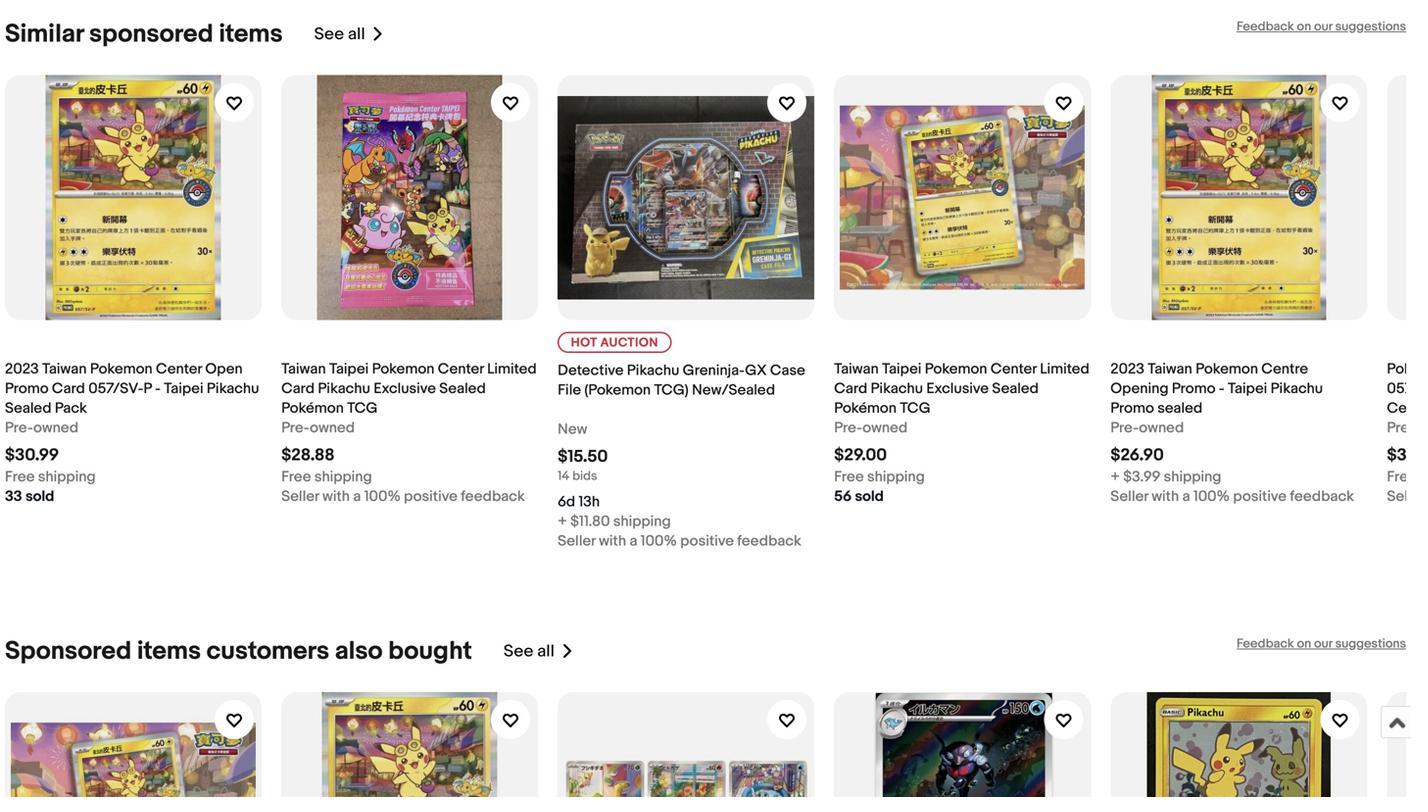 Task type: locate. For each thing, give the bounding box(es) containing it.
shipping down $28.88 text box
[[315, 468, 372, 486]]

$26.90
[[1111, 445, 1165, 466]]

0 horizontal spatial a
[[353, 488, 361, 505]]

2 limited from the left
[[1041, 360, 1090, 378]]

taipei
[[329, 360, 369, 378], [883, 360, 922, 378], [164, 380, 204, 398], [1229, 380, 1268, 398]]

2023
[[5, 360, 39, 378], [1111, 360, 1145, 378]]

1 card from the left
[[52, 380, 85, 398]]

shipping
[[38, 468, 96, 486], [315, 468, 372, 486], [868, 468, 925, 486], [1164, 468, 1222, 486], [614, 513, 671, 530]]

1 feedback on our suggestions from the top
[[1237, 19, 1407, 34]]

pre- up $34 text field
[[1388, 419, 1412, 437]]

pikachu up $28.88 on the left bottom of the page
[[318, 380, 370, 398]]

2 - from the left
[[1220, 380, 1225, 398]]

2 pokémon from the left
[[835, 400, 897, 417]]

0 horizontal spatial tcg
[[347, 400, 378, 417]]

seller down $3.99
[[1111, 488, 1149, 505]]

see
[[314, 24, 344, 45], [504, 641, 534, 662]]

taiwan
[[42, 360, 87, 378], [281, 360, 326, 378], [835, 360, 879, 378], [1148, 360, 1193, 378]]

center inside taiwan taipei pokemon center limited card pikachu exclusive sealed pokémon tcg pre-owned $28.88 free shipping seller with a 100% positive feedback
[[438, 360, 484, 378]]

with
[[323, 488, 350, 505], [1152, 488, 1180, 505], [599, 532, 627, 550]]

1 tcg from the left
[[347, 400, 378, 417]]

3 pre- from the left
[[835, 419, 863, 437]]

1 horizontal spatial feedback
[[738, 532, 802, 550]]

feedback
[[1237, 19, 1295, 34], [1237, 636, 1295, 652]]

6d
[[558, 493, 576, 511]]

1 horizontal spatial positive
[[681, 532, 734, 550]]

promo up $30.99 text field
[[5, 380, 49, 398]]

pre-
[[5, 419, 33, 437], [281, 419, 310, 437], [835, 419, 863, 437], [1111, 419, 1140, 437], [1388, 419, 1412, 437]]

pikachu inside taiwan taipei pokemon center limited card pikachu exclusive sealed pokémon tcg pre-owned $28.88 free shipping seller with a 100% positive feedback
[[318, 380, 370, 398]]

0 horizontal spatial 2023
[[5, 360, 39, 378]]

card for $28.88
[[281, 380, 315, 398]]

+ $3.99 shipping text field
[[1111, 467, 1222, 487]]

3 pre-owned text field from the left
[[1111, 418, 1185, 438]]

1 vertical spatial see all link
[[504, 636, 575, 667]]

open
[[205, 360, 243, 378]]

100%
[[364, 488, 401, 505], [1194, 488, 1231, 505], [641, 532, 677, 550]]

0 horizontal spatial see all link
[[314, 19, 385, 50]]

pre-owned text field up $28.88 on the left bottom of the page
[[281, 418, 355, 438]]

+ inside new $15.50 14 bids 6d 13h + $11.80 shipping seller with a 100% positive feedback
[[558, 513, 568, 530]]

pikachu up the tcg) on the left of page
[[627, 362, 680, 379]]

0 horizontal spatial sold
[[25, 488, 54, 505]]

0 horizontal spatial see all
[[314, 24, 365, 45]]

1 vertical spatial see all
[[504, 641, 555, 662]]

1 horizontal spatial tcg
[[900, 400, 931, 417]]

See all text field
[[504, 641, 555, 662]]

free down $28.88 on the left bottom of the page
[[281, 468, 311, 486]]

taiwan up opening at the top right
[[1148, 360, 1193, 378]]

sold right 33
[[25, 488, 54, 505]]

card inside 2023 taiwan pokemon center open promo card 057/sv-p - taipei pikachu sealed pack pre-owned $30.99 free shipping 33 sold
[[52, 380, 85, 398]]

opening
[[1111, 380, 1169, 398]]

0 vertical spatial seller with a 100% positive feedback text field
[[1111, 487, 1355, 506]]

1 on from the top
[[1298, 19, 1312, 34]]

100% down + $11.80 shipping text box
[[641, 532, 677, 550]]

0 vertical spatial +
[[1111, 468, 1121, 486]]

file
[[558, 381, 581, 399]]

1 owned from the left
[[33, 419, 78, 437]]

2 tcg from the left
[[900, 400, 931, 417]]

- inside "2023 taiwan pokemon centre opening promo - taipei pikachu promo sealed pre-owned $26.90 + $3.99 shipping seller with a 100% positive feedback"
[[1220, 380, 1225, 398]]

2 owned from the left
[[310, 419, 355, 437]]

2 horizontal spatial positive
[[1234, 488, 1287, 505]]

1 sold from the left
[[25, 488, 54, 505]]

on
[[1298, 19, 1312, 34], [1298, 636, 1312, 652]]

taiwan right the open
[[281, 360, 326, 378]]

3 owned from the left
[[863, 419, 908, 437]]

exclusive inside taiwan taipei pokemon center limited card pikachu exclusive sealed pokémon tcg pre-owned $28.88 free shipping seller with a 100% positive feedback
[[374, 380, 436, 398]]

taiwan inside taiwan taipei pokemon center limited card pikachu exclusive sealed pokémon tcg pre-owned $28.88 free shipping seller with a 100% positive feedback
[[281, 360, 326, 378]]

pokémon up $28.88 text box
[[281, 400, 344, 417]]

card inside taiwan taipei pokemon center limited card pikachu exclusive sealed pokémon tcg pre-owned $29.00 free shipping 56 sold
[[835, 380, 868, 398]]

a down free shipping text field
[[353, 488, 361, 505]]

100% inside "2023 taiwan pokemon centre opening promo - taipei pikachu promo sealed pre-owned $26.90 + $3.99 shipping seller with a 100% positive feedback"
[[1194, 488, 1231, 505]]

feedback
[[461, 488, 525, 505], [1291, 488, 1355, 505], [738, 532, 802, 550]]

$11.80
[[571, 513, 610, 530]]

with inside new $15.50 14 bids 6d 13h + $11.80 shipping seller with a 100% positive feedback
[[599, 532, 627, 550]]

new
[[558, 421, 588, 438]]

taipei up $28.88 text box
[[329, 360, 369, 378]]

owned up $28.88 on the left bottom of the page
[[310, 419, 355, 437]]

auction
[[601, 335, 659, 351]]

100% down + $3.99 shipping "text box"
[[1194, 488, 1231, 505]]

1 vertical spatial see
[[504, 641, 534, 662]]

3 pokemon from the left
[[925, 360, 988, 378]]

-
[[155, 380, 161, 398], [1220, 380, 1225, 398]]

pikachu
[[627, 362, 680, 379], [207, 380, 259, 398], [318, 380, 370, 398], [871, 380, 924, 398], [1271, 380, 1324, 398]]

suggestions for similar sponsored items
[[1336, 19, 1407, 34]]

0 horizontal spatial with
[[323, 488, 350, 505]]

3 center from the left
[[991, 360, 1037, 378]]

6d 13h text field
[[558, 492, 600, 512]]

positive inside taiwan taipei pokemon center limited card pikachu exclusive sealed pokémon tcg pre-owned $28.88 free shipping seller with a 100% positive feedback
[[404, 488, 458, 505]]

- right p
[[155, 380, 161, 398]]

limited
[[487, 360, 537, 378], [1041, 360, 1090, 378]]

0 vertical spatial suggestions
[[1336, 19, 1407, 34]]

2 center from the left
[[438, 360, 484, 378]]

0 horizontal spatial promo
[[5, 380, 49, 398]]

center inside taiwan taipei pokemon center limited card pikachu exclusive sealed pokémon tcg pre-owned $29.00 free shipping 56 sold
[[991, 360, 1037, 378]]

1 horizontal spatial with
[[599, 532, 627, 550]]

with down free shipping text field
[[323, 488, 350, 505]]

4 pre- from the left
[[1111, 419, 1140, 437]]

1 - from the left
[[155, 380, 161, 398]]

pokémon inside taiwan taipei pokemon center limited card pikachu exclusive sealed pokémon tcg pre-owned $28.88 free shipping seller with a 100% positive feedback
[[281, 400, 344, 417]]

with down + $3.99 shipping "text box"
[[1152, 488, 1180, 505]]

1 horizontal spatial sealed
[[440, 380, 486, 398]]

tcg inside taiwan taipei pokemon center limited card pikachu exclusive sealed pokémon tcg pre-owned $28.88 free shipping seller with a 100% positive feedback
[[347, 400, 378, 417]]

Pre-owned text field
[[5, 418, 78, 438], [281, 418, 355, 438], [1111, 418, 1185, 438]]

all for sponsored items customers also bought
[[538, 641, 555, 662]]

0 horizontal spatial pre-owned text field
[[5, 418, 78, 438]]

4 taiwan from the left
[[1148, 360, 1193, 378]]

pack
[[55, 400, 87, 417]]

1 vertical spatial feedback on our suggestions
[[1237, 636, 1407, 652]]

a down + $3.99 shipping "text box"
[[1183, 488, 1191, 505]]

1 vertical spatial +
[[558, 513, 568, 530]]

seller inside "2023 taiwan pokemon centre opening promo - taipei pikachu promo sealed pre-owned $26.90 + $3.99 shipping seller with a 100% positive feedback"
[[1111, 488, 1149, 505]]

0 vertical spatial all
[[348, 24, 365, 45]]

tcg inside taiwan taipei pokemon center limited card pikachu exclusive sealed pokémon tcg pre-owned $29.00 free shipping 56 sold
[[900, 400, 931, 417]]

seller down free shipping text field
[[281, 488, 319, 505]]

sell
[[1388, 488, 1412, 505]]

positive
[[404, 488, 458, 505], [1234, 488, 1287, 505], [681, 532, 734, 550]]

2023 inside 2023 taiwan pokemon center open promo card 057/sv-p - taipei pikachu sealed pack pre-owned $30.99 free shipping 33 sold
[[5, 360, 39, 378]]

shipping inside taiwan taipei pokemon center limited card pikachu exclusive sealed pokémon tcg pre-owned $29.00 free shipping 56 sold
[[868, 468, 925, 486]]

1 horizontal spatial exclusive
[[927, 380, 989, 398]]

2 pre-owned text field from the left
[[281, 418, 355, 438]]

taiwan taipei pokemon center limited card pikachu exclusive sealed pokémon tcg pre-owned $28.88 free shipping seller with a 100% positive feedback
[[281, 360, 537, 505]]

1 vertical spatial suggestions
[[1336, 636, 1407, 652]]

1 pokémon from the left
[[281, 400, 344, 417]]

33
[[5, 488, 22, 505]]

0 vertical spatial see all link
[[314, 19, 385, 50]]

1 free shipping text field from the left
[[5, 467, 96, 487]]

1 vertical spatial feedback
[[1237, 636, 1295, 652]]

3 taiwan from the left
[[835, 360, 879, 378]]

tcg for $29.00
[[900, 400, 931, 417]]

0 horizontal spatial positive
[[404, 488, 458, 505]]

taipei right p
[[164, 380, 204, 398]]

pre- for $26.90
[[1111, 419, 1140, 437]]

limited for $28.88
[[487, 360, 537, 378]]

tcg for $28.88
[[347, 400, 378, 417]]

1 vertical spatial items
[[137, 636, 201, 667]]

a
[[353, 488, 361, 505], [1183, 488, 1191, 505], [630, 532, 638, 550]]

$15.50
[[558, 447, 608, 467]]

sealed inside taiwan taipei pokemon center limited card pikachu exclusive sealed pokémon tcg pre-owned $29.00 free shipping 56 sold
[[993, 380, 1039, 398]]

2 horizontal spatial sealed
[[993, 380, 1039, 398]]

shipping inside "2023 taiwan pokemon centre opening promo - taipei pikachu promo sealed pre-owned $26.90 + $3.99 shipping seller with a 100% positive feedback"
[[1164, 468, 1222, 486]]

Seller with a 100% positive feedback text field
[[1111, 487, 1355, 506], [558, 531, 802, 551]]

pokemon inside taiwan taipei pokemon center limited card pikachu exclusive sealed pokémon tcg pre-owned $28.88 free shipping seller with a 100% positive feedback
[[372, 360, 435, 378]]

1 horizontal spatial limited
[[1041, 360, 1090, 378]]

bids
[[573, 469, 598, 484]]

feedback on our suggestions
[[1237, 19, 1407, 34], [1237, 636, 1407, 652]]

taipei down centre
[[1229, 380, 1268, 398]]

owned for $26.90
[[1140, 419, 1185, 437]]

owned
[[33, 419, 78, 437], [310, 419, 355, 437], [863, 419, 908, 437], [1140, 419, 1185, 437]]

exclusive inside taiwan taipei pokemon center limited card pikachu exclusive sealed pokémon tcg pre-owned $29.00 free shipping 56 sold
[[927, 380, 989, 398]]

3 free from the left
[[835, 468, 864, 486]]

2 pokemon from the left
[[372, 360, 435, 378]]

2023 for $26.90
[[1111, 360, 1145, 378]]

owned down pack
[[33, 419, 78, 437]]

1 vertical spatial feedback on our suggestions link
[[1237, 636, 1407, 652]]

pikachu down centre
[[1271, 380, 1324, 398]]

pokemon
[[90, 360, 153, 378], [372, 360, 435, 378], [925, 360, 988, 378], [1196, 360, 1259, 378]]

pre- up $30.99 on the left of page
[[5, 419, 33, 437]]

2 feedback on our suggestions link from the top
[[1237, 636, 1407, 652]]

see all for similar sponsored items
[[314, 24, 365, 45]]

0 horizontal spatial exclusive
[[374, 380, 436, 398]]

1 horizontal spatial center
[[438, 360, 484, 378]]

pokémon inside taiwan taipei pokemon center limited card pikachu exclusive sealed pokémon tcg pre-owned $29.00 free shipping 56 sold
[[835, 400, 897, 417]]

greninja-
[[683, 362, 745, 379]]

0 horizontal spatial free shipping text field
[[5, 467, 96, 487]]

exclusive
[[374, 380, 436, 398], [927, 380, 989, 398]]

1 vertical spatial on
[[1298, 636, 1312, 652]]

0 horizontal spatial card
[[52, 380, 85, 398]]

owned for $29.00
[[863, 419, 908, 437]]

2 taiwan from the left
[[281, 360, 326, 378]]

pre- inside "2023 taiwan pokemon centre opening promo - taipei pikachu promo sealed pre-owned $26.90 + $3.99 shipping seller with a 100% positive feedback"
[[1111, 419, 1140, 437]]

2 pre- from the left
[[281, 419, 310, 437]]

$26.90 text field
[[1111, 445, 1165, 466]]

a inside new $15.50 14 bids 6d 13h + $11.80 shipping seller with a 100% positive feedback
[[630, 532, 638, 550]]

$28.88 text field
[[281, 445, 335, 466]]

2 free shipping text field from the left
[[835, 467, 925, 487]]

sealed for $28.88
[[440, 380, 486, 398]]

- right opening at the top right
[[1220, 380, 1225, 398]]

0 horizontal spatial see
[[314, 24, 344, 45]]

card
[[52, 380, 85, 398], [281, 380, 315, 398], [835, 380, 868, 398]]

sealed
[[440, 380, 486, 398], [993, 380, 1039, 398], [5, 400, 52, 417]]

1 horizontal spatial see all
[[504, 641, 555, 662]]

owned inside taiwan taipei pokemon center limited card pikachu exclusive sealed pokémon tcg pre-owned $28.88 free shipping seller with a 100% positive feedback
[[310, 419, 355, 437]]

items
[[219, 19, 283, 50], [137, 636, 201, 667]]

pre-owned text field up $26.90 text box at the bottom right of page
[[1111, 418, 1185, 438]]

free shipping text field down $30.99 text field
[[5, 467, 96, 487]]

2 feedback on our suggestions from the top
[[1237, 636, 1407, 652]]

1 horizontal spatial card
[[281, 380, 315, 398]]

4 free from the left
[[1388, 468, 1412, 486]]

pre- up the $29.00
[[835, 419, 863, 437]]

seller down $11.80
[[558, 532, 596, 550]]

1 horizontal spatial +
[[1111, 468, 1121, 486]]

pikachu up pre-owned text box
[[871, 380, 924, 398]]

seller inside new $15.50 14 bids 6d 13h + $11.80 shipping seller with a 100% positive feedback
[[558, 532, 596, 550]]

pikachu down the open
[[207, 380, 259, 398]]

a down + $11.80 shipping text box
[[630, 532, 638, 550]]

0 vertical spatial feedback on our suggestions link
[[1237, 19, 1407, 34]]

new $15.50 14 bids 6d 13h + $11.80 shipping seller with a 100% positive feedback
[[558, 421, 802, 550]]

center for $29.00
[[991, 360, 1037, 378]]

positive inside "2023 taiwan pokemon centre opening promo - taipei pikachu promo sealed pre-owned $26.90 + $3.99 shipping seller with a 100% positive feedback"
[[1234, 488, 1287, 505]]

0 vertical spatial feedback
[[1237, 19, 1295, 34]]

limited inside taiwan taipei pokemon center limited card pikachu exclusive sealed pokémon tcg pre-owned $28.88 free shipping seller with a 100% positive feedback
[[487, 360, 537, 378]]

hot
[[571, 335, 597, 351]]

2 horizontal spatial a
[[1183, 488, 1191, 505]]

with down + $11.80 shipping text box
[[599, 532, 627, 550]]

2 suggestions from the top
[[1336, 636, 1407, 652]]

pre- for $29.00
[[835, 419, 863, 437]]

pokemon for $29.00
[[925, 360, 988, 378]]

2 horizontal spatial pre-owned text field
[[1111, 418, 1185, 438]]

pokémon for $28.88
[[281, 400, 344, 417]]

similar
[[5, 19, 84, 50]]

$30.99 text field
[[5, 445, 59, 466]]

2 on from the top
[[1298, 636, 1312, 652]]

2023 for pack
[[5, 360, 39, 378]]

shipping inside new $15.50 14 bids 6d 13h + $11.80 shipping seller with a 100% positive feedback
[[614, 513, 671, 530]]

1 horizontal spatial seller
[[558, 532, 596, 550]]

promo for pack
[[5, 380, 49, 398]]

card up $28.88 text box
[[281, 380, 315, 398]]

0 horizontal spatial center
[[156, 360, 202, 378]]

tcg up free shipping text field
[[347, 400, 378, 417]]

1 horizontal spatial all
[[538, 641, 555, 662]]

free shipping text field down the $29.00
[[835, 467, 925, 487]]

center
[[156, 360, 202, 378], [438, 360, 484, 378], [991, 360, 1037, 378]]

tcg up pre-owned text box
[[900, 400, 931, 417]]

2023 inside "2023 taiwan pokemon centre opening promo - taipei pikachu promo sealed pre-owned $26.90 + $3.99 shipping seller with a 100% positive feedback"
[[1111, 360, 1145, 378]]

$28.88
[[281, 445, 335, 466]]

suggestions
[[1336, 19, 1407, 34], [1336, 636, 1407, 652]]

0 horizontal spatial seller
[[281, 488, 319, 505]]

$15.50 text field
[[558, 447, 608, 467]]

2 horizontal spatial seller
[[1111, 488, 1149, 505]]

2 horizontal spatial feedback
[[1291, 488, 1355, 505]]

free up sell
[[1388, 468, 1412, 486]]

1 suggestions from the top
[[1336, 19, 1407, 34]]

+
[[1111, 468, 1121, 486], [558, 513, 568, 530]]

center for $28.88
[[438, 360, 484, 378]]

owned down sealed
[[1140, 419, 1185, 437]]

100% down free shipping text field
[[364, 488, 401, 505]]

4 owned from the left
[[1140, 419, 1185, 437]]

card up pre-owned text box
[[835, 380, 868, 398]]

shipping inside taiwan taipei pokemon center limited card pikachu exclusive sealed pokémon tcg pre-owned $28.88 free shipping seller with a 100% positive feedback
[[315, 468, 372, 486]]

1 feedback on our suggestions link from the top
[[1237, 19, 1407, 34]]

promo inside 2023 taiwan pokemon center open promo card 057/sv-p - taipei pikachu sealed pack pre-owned $30.99 free shipping 33 sold
[[5, 380, 49, 398]]

sold right 56
[[855, 488, 884, 505]]

pre- inside taiwan taipei pokemon center limited card pikachu exclusive sealed pokémon tcg pre-owned $29.00 free shipping 56 sold
[[835, 419, 863, 437]]

0 vertical spatial on
[[1298, 19, 1312, 34]]

see for sponsored items customers also bought
[[504, 641, 534, 662]]

seller
[[281, 488, 319, 505], [1111, 488, 1149, 505], [558, 532, 596, 550]]

owned for $28.88
[[310, 419, 355, 437]]

1 horizontal spatial see all link
[[504, 636, 575, 667]]

1 vertical spatial our
[[1315, 636, 1333, 652]]

owned inside "2023 taiwan pokemon centre opening promo - taipei pikachu promo sealed pre-owned $26.90 + $3.99 shipping seller with a 100% positive feedback"
[[1140, 419, 1185, 437]]

0 horizontal spatial feedback
[[461, 488, 525, 505]]

owned up the $29.00
[[863, 419, 908, 437]]

2023 taiwan pokemon center open promo card 057/sv-p - taipei pikachu sealed pack pre-owned $30.99 free shipping 33 sold
[[5, 360, 259, 505]]

2023 up $30.99 text field
[[5, 360, 39, 378]]

with inside taiwan taipei pokemon center limited card pikachu exclusive sealed pokémon tcg pre-owned $28.88 free shipping seller with a 100% positive feedback
[[323, 488, 350, 505]]

1 horizontal spatial -
[[1220, 380, 1225, 398]]

0 horizontal spatial 100%
[[364, 488, 401, 505]]

pikachu inside detective pikachu greninja-gx case file (pokemon tcg) new/sealed
[[627, 362, 680, 379]]

pre-owned text field up $30.99 on the left of page
[[5, 418, 78, 438]]

pre- inside taiwan taipei pokemon center limited card pikachu exclusive sealed pokémon tcg pre-owned $28.88 free shipping seller with a 100% positive feedback
[[281, 419, 310, 437]]

shipping down $29.00 text field
[[868, 468, 925, 486]]

promo down opening at the top right
[[1111, 400, 1155, 417]]

1 horizontal spatial promo
[[1111, 400, 1155, 417]]

new/sealed
[[692, 381, 776, 399]]

see all link for similar sponsored items
[[314, 19, 385, 50]]

0 horizontal spatial pokémon
[[281, 400, 344, 417]]

0 vertical spatial see
[[314, 24, 344, 45]]

pokemon for $26.90
[[1196, 360, 1259, 378]]

0 horizontal spatial all
[[348, 24, 365, 45]]

1 horizontal spatial 2023
[[1111, 360, 1145, 378]]

1 horizontal spatial pre-owned text field
[[281, 418, 355, 438]]

0 horizontal spatial sealed
[[5, 400, 52, 417]]

detective
[[558, 362, 624, 379]]

1 our from the top
[[1315, 19, 1333, 34]]

1 pre-owned text field from the left
[[5, 418, 78, 438]]

3 card from the left
[[835, 380, 868, 398]]

0 horizontal spatial +
[[558, 513, 568, 530]]

Free shipping text field
[[5, 467, 96, 487], [835, 467, 925, 487]]

0 vertical spatial see all
[[314, 24, 365, 45]]

1 horizontal spatial free shipping text field
[[835, 467, 925, 487]]

2 card from the left
[[281, 380, 315, 398]]

free up 56
[[835, 468, 864, 486]]

2 exclusive from the left
[[927, 380, 989, 398]]

2 horizontal spatial center
[[991, 360, 1037, 378]]

2 horizontal spatial 100%
[[1194, 488, 1231, 505]]

$30.99
[[5, 445, 59, 466]]

promo for $26.90
[[1173, 380, 1216, 398]]

1 horizontal spatial see
[[504, 641, 534, 662]]

100% inside taiwan taipei pokemon center limited card pikachu exclusive sealed pokémon tcg pre-owned $28.88 free shipping seller with a 100% positive feedback
[[364, 488, 401, 505]]

suggestions for sponsored items customers also bought
[[1336, 636, 1407, 652]]

$34 text field
[[1388, 445, 1412, 466]]

2 2023 from the left
[[1111, 360, 1145, 378]]

shipping right $3.99
[[1164, 468, 1222, 486]]

our for similar sponsored items
[[1315, 19, 1333, 34]]

shipping right $11.80
[[614, 513, 671, 530]]

see all
[[314, 24, 365, 45], [504, 641, 555, 662]]

shipping down $30.99 text field
[[38, 468, 96, 486]]

taipei inside "2023 taiwan pokemon centre opening promo - taipei pikachu promo sealed pre-owned $26.90 + $3.99 shipping seller with a 100% positive feedback"
[[1229, 380, 1268, 398]]

0 horizontal spatial limited
[[487, 360, 537, 378]]

2 horizontal spatial with
[[1152, 488, 1180, 505]]

See all text field
[[314, 24, 365, 45]]

1 2023 from the left
[[5, 360, 39, 378]]

2 sold from the left
[[855, 488, 884, 505]]

2023 up opening at the top right
[[1111, 360, 1145, 378]]

0 vertical spatial our
[[1315, 19, 1333, 34]]

1 free from the left
[[5, 468, 35, 486]]

1 horizontal spatial seller with a 100% positive feedback text field
[[1111, 487, 1355, 506]]

0 horizontal spatial -
[[155, 380, 161, 398]]

2 our from the top
[[1315, 636, 1333, 652]]

tcg
[[347, 400, 378, 417], [900, 400, 931, 417]]

1 limited from the left
[[487, 360, 537, 378]]

1 horizontal spatial items
[[219, 19, 283, 50]]

taiwan up pre-owned text box
[[835, 360, 879, 378]]

1 horizontal spatial sold
[[855, 488, 884, 505]]

1 exclusive from the left
[[374, 380, 436, 398]]

sealed inside taiwan taipei pokemon center limited card pikachu exclusive sealed pokémon tcg pre-owned $28.88 free shipping seller with a 100% positive feedback
[[440, 380, 486, 398]]

pokemon inside "2023 taiwan pokemon centre opening promo - taipei pikachu promo sealed pre-owned $26.90 + $3.99 shipping seller with a 100% positive feedback"
[[1196, 360, 1259, 378]]

pokemon inside 2023 taiwan pokemon center open promo card 057/sv-p - taipei pikachu sealed pack pre-owned $30.99 free shipping 33 sold
[[90, 360, 153, 378]]

1 horizontal spatial pokémon
[[835, 400, 897, 417]]

14
[[558, 469, 570, 484]]

1 feedback from the top
[[1237, 19, 1295, 34]]

1 horizontal spatial a
[[630, 532, 638, 550]]

center inside 2023 taiwan pokemon center open promo card 057/sv-p - taipei pikachu sealed pack pre-owned $30.99 free shipping 33 sold
[[156, 360, 202, 378]]

taipei up pre-owned text box
[[883, 360, 922, 378]]

1 pokemon from the left
[[90, 360, 153, 378]]

4 pokemon from the left
[[1196, 360, 1259, 378]]

seller with a 100% positive feedback text field down $11.80
[[558, 531, 802, 551]]

owned inside taiwan taipei pokemon center limited card pikachu exclusive sealed pokémon tcg pre-owned $29.00 free shipping 56 sold
[[863, 419, 908, 437]]

our
[[1315, 19, 1333, 34], [1315, 636, 1333, 652]]

owned inside 2023 taiwan pokemon center open promo card 057/sv-p - taipei pikachu sealed pack pre-owned $30.99 free shipping 33 sold
[[33, 419, 78, 437]]

2 feedback from the top
[[1237, 636, 1295, 652]]

1 taiwan from the left
[[42, 360, 87, 378]]

2 free from the left
[[281, 468, 311, 486]]

sold
[[25, 488, 54, 505], [855, 488, 884, 505]]

(pokemon
[[585, 381, 651, 399]]

+ down 6d
[[558, 513, 568, 530]]

0 vertical spatial feedback on our suggestions
[[1237, 19, 1407, 34]]

pokémon
[[281, 400, 344, 417], [835, 400, 897, 417]]

promo up sealed
[[1173, 380, 1216, 398]]

0 horizontal spatial seller with a 100% positive feedback text field
[[558, 531, 802, 551]]

1 pre- from the left
[[5, 419, 33, 437]]

limited inside taiwan taipei pokemon center limited card pikachu exclusive sealed pokémon tcg pre-owned $29.00 free shipping 56 sold
[[1041, 360, 1090, 378]]

1 vertical spatial all
[[538, 641, 555, 662]]

taiwan up pack
[[42, 360, 87, 378]]

centre
[[1262, 360, 1309, 378]]

free
[[5, 468, 35, 486], [281, 468, 311, 486], [835, 468, 864, 486], [1388, 468, 1412, 486]]

2 horizontal spatial card
[[835, 380, 868, 398]]

Pre-owned text field
[[835, 418, 908, 438]]

seller with a 100% positive feedback text field down $3.99
[[1111, 487, 1355, 506]]

all
[[348, 24, 365, 45], [538, 641, 555, 662]]

see all link
[[314, 19, 385, 50], [504, 636, 575, 667]]

taiwan taipei pokemon center limited card pikachu exclusive sealed pokémon tcg pre-owned $29.00 free shipping 56 sold
[[835, 360, 1090, 505]]

free up 33
[[5, 468, 35, 486]]

pre- up $28.88 text box
[[281, 419, 310, 437]]

promo
[[5, 380, 49, 398], [1173, 380, 1216, 398], [1111, 400, 1155, 417]]

pre-owned text field for $26.90
[[1111, 418, 1185, 438]]

shipping inside 2023 taiwan pokemon center open promo card 057/sv-p - taipei pikachu sealed pack pre-owned $30.99 free shipping 33 sold
[[38, 468, 96, 486]]

1 horizontal spatial 100%
[[641, 532, 677, 550]]

pokémon up pre-owned text box
[[835, 400, 897, 417]]

2 horizontal spatial promo
[[1173, 380, 1216, 398]]

1 center from the left
[[156, 360, 202, 378]]

pre-owned text field for pack
[[5, 418, 78, 438]]

taipei inside 2023 taiwan pokemon center open promo card 057/sv-p - taipei pikachu sealed pack pre-owned $30.99 free shipping 33 sold
[[164, 380, 204, 398]]

+ left $3.99
[[1111, 468, 1121, 486]]

card up pack
[[52, 380, 85, 398]]

feedback on our suggestions link
[[1237, 19, 1407, 34], [1237, 636, 1407, 652]]

card inside taiwan taipei pokemon center limited card pikachu exclusive sealed pokémon tcg pre-owned $28.88 free shipping seller with a 100% positive feedback
[[281, 380, 315, 398]]

pre- up $26.90 text box at the bottom right of page
[[1111, 419, 1140, 437]]

pokemon inside taiwan taipei pokemon center limited card pikachu exclusive sealed pokémon tcg pre-owned $29.00 free shipping 56 sold
[[925, 360, 988, 378]]



Task type: vqa. For each thing, say whether or not it's contained in the screenshot.
BTS
no



Task type: describe. For each thing, give the bounding box(es) containing it.
similar sponsored items
[[5, 19, 283, 50]]

feedback on our suggestions link for sponsored items customers also bought
[[1237, 636, 1407, 652]]

$3.99
[[1124, 468, 1161, 486]]

0 horizontal spatial items
[[137, 636, 201, 667]]

free shipping text field for $30.99
[[5, 467, 96, 487]]

feedback inside new $15.50 14 bids 6d 13h + $11.80 shipping seller with a 100% positive feedback
[[738, 532, 802, 550]]

positive inside new $15.50 14 bids 6d 13h + $11.80 shipping seller with a 100% positive feedback
[[681, 532, 734, 550]]

Seller with a 100% positive feedback text field
[[281, 487, 525, 506]]

free inside taiwan taipei pokemon center limited card pikachu exclusive sealed pokémon tcg pre-owned $28.88 free shipping seller with a 100% positive feedback
[[281, 468, 311, 486]]

pokemon for pack
[[90, 360, 153, 378]]

pikachu inside 2023 taiwan pokemon center open promo card 057/sv-p - taipei pikachu sealed pack pre-owned $30.99 free shipping 33 sold
[[207, 380, 259, 398]]

limited for $29.00
[[1041, 360, 1090, 378]]

see all link for sponsored items customers also bought
[[504, 636, 575, 667]]

Pre- text field
[[1388, 418, 1412, 438]]

feedback on our suggestions for similar sponsored items
[[1237, 19, 1407, 34]]

pre- inside 2023 taiwan pokemon center open promo card 057/sv-p - taipei pikachu sealed pack pre-owned $30.99 free shipping 33 sold
[[5, 419, 33, 437]]

feedback on our suggestions link for similar sponsored items
[[1237, 19, 1407, 34]]

with inside "2023 taiwan pokemon centre opening promo - taipei pikachu promo sealed pre-owned $26.90 + $3.99 shipping seller with a 100% positive feedback"
[[1152, 488, 1180, 505]]

taiwan inside 2023 taiwan pokemon center open promo card 057/sv-p - taipei pikachu sealed pack pre-owned $30.99 free shipping 33 sold
[[42, 360, 87, 378]]

gx
[[745, 362, 767, 379]]

sealed for $29.00
[[993, 380, 1039, 398]]

Free shipping text field
[[281, 467, 372, 487]]

taiwan inside taiwan taipei pokemon center limited card pikachu exclusive sealed pokémon tcg pre-owned $29.00 free shipping 56 sold
[[835, 360, 879, 378]]

+ inside "2023 taiwan pokemon centre opening promo - taipei pikachu promo sealed pre-owned $26.90 + $3.99 shipping seller with a 100% positive feedback"
[[1111, 468, 1121, 486]]

center for pack
[[156, 360, 202, 378]]

detective pikachu greninja-gx case file (pokemon tcg) new/sealed
[[558, 362, 806, 399]]

seller inside taiwan taipei pokemon center limited card pikachu exclusive sealed pokémon tcg pre-owned $28.88 free shipping seller with a 100% positive feedback
[[281, 488, 319, 505]]

bought
[[389, 636, 472, 667]]

our for sponsored items customers also bought
[[1315, 636, 1333, 652]]

hot auction
[[571, 335, 659, 351]]

a inside taiwan taipei pokemon center limited card pikachu exclusive sealed pokémon tcg pre-owned $28.88 free shipping seller with a 100% positive feedback
[[353, 488, 361, 505]]

Sell text field
[[1388, 487, 1412, 506]]

case
[[771, 362, 806, 379]]

100% inside new $15.50 14 bids 6d 13h + $11.80 shipping seller with a 100% positive feedback
[[641, 532, 677, 550]]

p
[[144, 380, 152, 398]]

56 sold text field
[[835, 487, 884, 506]]

customers
[[207, 636, 330, 667]]

sponsored items customers also bought
[[5, 636, 472, 667]]

sponsored
[[5, 636, 132, 667]]

sold inside 2023 taiwan pokemon center open promo card 057/sv-p - taipei pikachu sealed pack pre-owned $30.99 free shipping 33 sold
[[25, 488, 54, 505]]

pok
[[1388, 360, 1412, 378]]

feedback for sponsored items customers also bought
[[1237, 636, 1295, 652]]

see all for sponsored items customers also bought
[[504, 641, 555, 662]]

exclusive for $28.88
[[374, 380, 436, 398]]

card for $29.00
[[835, 380, 868, 398]]

- inside 2023 taiwan pokemon center open promo card 057/sv-p - taipei pikachu sealed pack pre-owned $30.99 free shipping 33 sold
[[155, 380, 161, 398]]

free shipping text field for $29.00
[[835, 467, 925, 487]]

sealed inside 2023 taiwan pokemon center open promo card 057/sv-p - taipei pikachu sealed pack pre-owned $30.99 free shipping 33 sold
[[5, 400, 52, 417]]

feedback inside "2023 taiwan pokemon centre opening promo - taipei pikachu promo sealed pre-owned $26.90 + $3.99 shipping seller with a 100% positive feedback"
[[1291, 488, 1355, 505]]

exclusive for $29.00
[[927, 380, 989, 398]]

057/sv-
[[88, 380, 144, 398]]

pokemon for $28.88
[[372, 360, 435, 378]]

all for similar sponsored items
[[348, 24, 365, 45]]

taiwan inside "2023 taiwan pokemon centre opening promo - taipei pikachu promo sealed pre-owned $26.90 + $3.99 shipping seller with a 100% positive feedback"
[[1148, 360, 1193, 378]]

56
[[835, 488, 852, 505]]

Free text field
[[1388, 467, 1412, 487]]

a inside "2023 taiwan pokemon centre opening promo - taipei pikachu promo sealed pre-owned $26.90 + $3.99 shipping seller with a 100% positive feedback"
[[1183, 488, 1191, 505]]

0 vertical spatial items
[[219, 19, 283, 50]]

pre- for $28.88
[[281, 419, 310, 437]]

pokémon for $29.00
[[835, 400, 897, 417]]

feedback on our suggestions for sponsored items customers also bought
[[1237, 636, 1407, 652]]

$29.00
[[835, 445, 888, 466]]

taipei inside taiwan taipei pokemon center limited card pikachu exclusive sealed pokémon tcg pre-owned $28.88 free shipping seller with a 100% positive feedback
[[329, 360, 369, 378]]

pikachu inside "2023 taiwan pokemon centre opening promo - taipei pikachu promo sealed pre-owned $26.90 + $3.99 shipping seller with a 100% positive feedback"
[[1271, 380, 1324, 398]]

see for similar sponsored items
[[314, 24, 344, 45]]

sold inside taiwan taipei pokemon center limited card pikachu exclusive sealed pokémon tcg pre-owned $29.00 free shipping 56 sold
[[855, 488, 884, 505]]

feedback for similar sponsored items
[[1237, 19, 1295, 34]]

sponsored
[[89, 19, 213, 50]]

$34
[[1388, 445, 1412, 466]]

33 sold text field
[[5, 487, 54, 506]]

pok pre- $34 free sell
[[1388, 360, 1412, 505]]

pikachu inside taiwan taipei pokemon center limited card pikachu exclusive sealed pokémon tcg pre-owned $29.00 free shipping 56 sold
[[871, 380, 924, 398]]

1 vertical spatial seller with a 100% positive feedback text field
[[558, 531, 802, 551]]

taipei inside taiwan taipei pokemon center limited card pikachu exclusive sealed pokémon tcg pre-owned $29.00 free shipping 56 sold
[[883, 360, 922, 378]]

tcg)
[[654, 381, 689, 399]]

+ $11.80 shipping text field
[[558, 512, 671, 531]]

free inside 2023 taiwan pokemon center open promo card 057/sv-p - taipei pikachu sealed pack pre-owned $30.99 free shipping 33 sold
[[5, 468, 35, 486]]

on for similar sponsored items
[[1298, 19, 1312, 34]]

on for sponsored items customers also bought
[[1298, 636, 1312, 652]]

14 bids text field
[[558, 469, 598, 484]]

free inside taiwan taipei pokemon center limited card pikachu exclusive sealed pokémon tcg pre-owned $29.00 free shipping 56 sold
[[835, 468, 864, 486]]

13h
[[579, 493, 600, 511]]

New text field
[[558, 420, 588, 439]]

feedback inside taiwan taipei pokemon center limited card pikachu exclusive sealed pokémon tcg pre-owned $28.88 free shipping seller with a 100% positive feedback
[[461, 488, 525, 505]]

sealed
[[1158, 400, 1203, 417]]

2023 taiwan pokemon centre opening promo - taipei pikachu promo sealed pre-owned $26.90 + $3.99 shipping seller with a 100% positive feedback
[[1111, 360, 1355, 505]]

also
[[335, 636, 383, 667]]

pre-owned text field for $28.88
[[281, 418, 355, 438]]

5 pre- from the left
[[1388, 419, 1412, 437]]

$29.00 text field
[[835, 445, 888, 466]]



